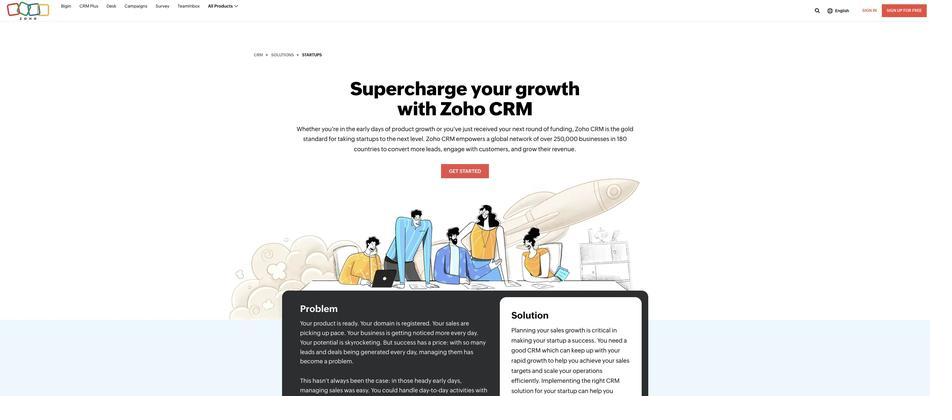 Task type: vqa. For each thing, say whether or not it's contained in the screenshot.
sign in link
yes



Task type: describe. For each thing, give the bounding box(es) containing it.
1 horizontal spatial product
[[392, 126, 414, 133]]

leads
[[300, 349, 315, 356]]

0 horizontal spatial of
[[385, 126, 391, 133]]

rapid
[[511, 358, 526, 365]]

this
[[300, 378, 311, 385]]

is inside is the gold standard for taking startups to the next level.
[[605, 126, 609, 133]]

global
[[491, 136, 508, 143]]

all products link
[[208, 0, 238, 12]]

get
[[449, 169, 459, 174]]

empowers a global network of over 250,000 businesses in 180 countries to convert more leads, engage with customers, and grow their revenue.
[[354, 136, 627, 153]]

startups
[[302, 53, 322, 57]]

1 vertical spatial can
[[578, 388, 589, 395]]

and inside "your product is ready. your domain is registered. your sales are picking up pace. your business is getting noticed more every day. your potential is skyrocketing. but success has a price: with so many leads and deals being generated every day, managing them has become a problem."
[[316, 349, 326, 356]]

bigin
[[61, 4, 71, 9]]

round
[[526, 126, 542, 133]]

with inside "your product is ready. your domain is registered. your sales are picking up pace. your business is getting noticed more every day. your potential is skyrocketing. but success has a price: with so many leads and deals being generated every day, managing them has become a problem."
[[450, 340, 462, 346]]

domain
[[374, 320, 395, 327]]

more inside "your product is ready. your domain is registered. your sales are picking up pace. your business is getting noticed more every day. your potential is skyrocketing. but success has a price: with so many leads and deals being generated every day, managing them has become a problem."
[[435, 330, 450, 337]]

and inside planning your sales growth is critical in making your startup a success. you need a good crm which can keep up with your rapid growth to help you achieve your sales targets and scale your operations efficiently. implementing the right crm solution for your startup can he
[[532, 368, 543, 375]]

campaigns link
[[125, 0, 147, 12]]

0 vertical spatial startup
[[547, 338, 567, 344]]

but
[[383, 340, 393, 346]]

many
[[471, 340, 486, 346]]

crm up businesses
[[591, 126, 604, 133]]

supercharge
[[350, 78, 467, 99]]

get started
[[449, 169, 481, 174]]

0 vertical spatial early
[[356, 126, 370, 133]]

are
[[461, 320, 469, 327]]

sales down need
[[616, 358, 630, 365]]

get started link
[[441, 164, 489, 179]]

so
[[463, 340, 469, 346]]

to inside is the gold standard for taking startups to the next level.
[[380, 136, 386, 143]]

empowers
[[456, 136, 485, 143]]

in
[[873, 8, 877, 13]]

generated
[[361, 349, 389, 356]]

day,
[[407, 349, 418, 356]]

for
[[904, 8, 912, 13]]

sales inside this hasn't always been the case: in those heady early days, managing sales was easy. you could handle day-to-day activities wit
[[329, 387, 343, 394]]

them
[[448, 349, 463, 356]]

2 horizontal spatial of
[[543, 126, 549, 133]]

pace.
[[330, 330, 346, 337]]

deals
[[328, 349, 342, 356]]

is up getting
[[396, 320, 400, 327]]

those
[[398, 378, 413, 385]]

problem
[[300, 304, 338, 315]]

your up business
[[360, 320, 372, 327]]

your up leads
[[300, 340, 312, 346]]

grow
[[523, 146, 537, 153]]

desk
[[107, 4, 116, 9]]

sign
[[862, 8, 872, 13]]

planning
[[511, 327, 536, 334]]

free
[[912, 8, 922, 13]]

a right need
[[624, 338, 627, 344]]

scale
[[544, 368, 558, 375]]

teaminbox link
[[178, 0, 200, 12]]

desk link
[[107, 0, 116, 12]]

zoho crm is a fully featured crm for startups image
[[228, 179, 640, 321]]

next inside is the gold standard for taking startups to the next level.
[[397, 136, 409, 143]]

products
[[214, 4, 233, 9]]

getting
[[392, 330, 412, 337]]

to inside planning your sales growth is critical in making your startup a success. you need a good crm which can keep up with your rapid growth to help you achieve your sales targets and scale your operations efficiently. implementing the right crm solution for your startup can he
[[548, 358, 554, 365]]

easy.
[[356, 387, 370, 394]]

registered.
[[401, 320, 431, 327]]

managing inside this hasn't always been the case: in those heady early days, managing sales was easy. you could handle day-to-day activities wit
[[300, 387, 328, 394]]

sales up which
[[550, 327, 564, 334]]

sign up for free link
[[882, 4, 927, 17]]

sign in
[[862, 8, 877, 13]]

with inside planning your sales growth is critical in making your startup a success. you need a good crm which can keep up with your rapid growth to help you achieve your sales targets and scale your operations efficiently. implementing the right crm solution for your startup can he
[[595, 348, 607, 355]]

critical
[[592, 327, 611, 334]]

activities
[[450, 387, 474, 394]]

you inside this hasn't always been the case: in those heady early days, managing sales was easy. you could handle day-to-day activities wit
[[371, 387, 381, 394]]

crm left plus
[[80, 4, 89, 9]]

price:
[[432, 340, 449, 346]]

is down pace.
[[339, 340, 344, 346]]

2 vertical spatial zoho
[[426, 136, 440, 143]]

solution
[[511, 311, 549, 321]]

solution
[[511, 388, 534, 395]]

problem.
[[329, 359, 354, 365]]

with inside empowers a global network of over 250,000 businesses in 180 countries to convert more leads, engage with customers, and grow their revenue.
[[466, 146, 478, 153]]

sign
[[887, 8, 896, 13]]

product inside "your product is ready. your domain is registered. your sales are picking up pace. your business is getting noticed more every day. your potential is skyrocketing. but success has a price: with so many leads and deals being generated every day, managing them has become a problem."
[[313, 320, 336, 327]]

the up taking
[[346, 126, 355, 133]]

in up taking
[[340, 126, 345, 133]]

the inside planning your sales growth is critical in making your startup a success. you need a good crm which can keep up with your rapid growth to help you achieve your sales targets and scale your operations efficiently. implementing the right crm solution for your startup can he
[[582, 378, 591, 385]]

your inside supercharge your growth with zoho crm
[[471, 78, 512, 99]]

the inside this hasn't always been the case: in those heady early days, managing sales was easy. you could handle day-to-day activities wit
[[365, 378, 375, 385]]

good
[[511, 348, 526, 355]]

managing inside "your product is ready. your domain is registered. your sales are picking up pace. your business is getting noticed more every day. your potential is skyrocketing. but success has a price: with so many leads and deals being generated every day, managing them has become a problem."
[[419, 349, 447, 356]]

convert
[[388, 146, 409, 153]]

teaminbox
[[178, 4, 200, 9]]

you inside planning your sales growth is critical in making your startup a success. you need a good crm which can keep up with your rapid growth to help you achieve your sales targets and scale your operations efficiently. implementing the right crm solution for your startup can he
[[597, 338, 607, 344]]

level.
[[410, 136, 425, 143]]

1 horizontal spatial next
[[512, 126, 525, 133]]

of inside empowers a global network of over 250,000 businesses in 180 countries to convert more leads, engage with customers, and grow their revenue.
[[533, 136, 539, 143]]

0 horizontal spatial can
[[560, 348, 570, 355]]

a left price:
[[428, 340, 431, 346]]

day-
[[419, 387, 431, 394]]

ready.
[[342, 320, 359, 327]]

heady
[[415, 378, 432, 385]]

skyrocketing.
[[345, 340, 382, 346]]

crm plus link
[[80, 0, 98, 12]]

you're
[[322, 126, 339, 133]]

network
[[510, 136, 532, 143]]

a inside empowers a global network of over 250,000 businesses in 180 countries to convert more leads, engage with customers, and grow their revenue.
[[487, 136, 490, 143]]

whether you're in the early days of product growth or you've just received your next round of funding, zoho crm
[[297, 126, 604, 133]]

day
[[439, 387, 449, 394]]

all
[[208, 4, 213, 9]]

campaigns
[[125, 4, 147, 9]]

sign in link
[[857, 4, 882, 17]]

early inside this hasn't always been the case: in those heady early days, managing sales was easy. you could handle day-to-day activities wit
[[433, 378, 446, 385]]

crm left solutions
[[254, 53, 263, 57]]

implementing
[[541, 378, 581, 385]]

taking
[[338, 136, 355, 143]]

1 horizontal spatial has
[[464, 349, 473, 356]]

solutions
[[271, 53, 294, 57]]

survey link
[[156, 0, 169, 12]]

crm down whether you're in the early days of product growth or you've just received your next round of funding, zoho crm
[[442, 136, 455, 143]]

startups
[[356, 136, 379, 143]]



Task type: locate. For each thing, give the bounding box(es) containing it.
you
[[597, 338, 607, 344], [371, 387, 381, 394]]

1 vertical spatial up
[[586, 348, 594, 355]]

crm plus
[[80, 4, 98, 9]]

and down potential
[[316, 349, 326, 356]]

next up convert at the top
[[397, 136, 409, 143]]

is the gold standard for taking startups to the next level.
[[303, 126, 634, 143]]

of up over
[[543, 126, 549, 133]]

with inside supercharge your growth with zoho crm
[[397, 98, 437, 119]]

2 horizontal spatial and
[[532, 368, 543, 375]]

to down the days
[[380, 136, 386, 143]]

just
[[463, 126, 473, 133]]

to-
[[431, 387, 439, 394]]

you down case:
[[371, 387, 381, 394]]

whether
[[297, 126, 321, 133]]

is inside planning your sales growth is critical in making your startup a success. you need a good crm which can keep up with your rapid growth to help you achieve your sales targets and scale your operations efficiently. implementing the right crm solution for your startup can he
[[586, 327, 591, 334]]

of left over
[[533, 136, 539, 143]]

product
[[392, 126, 414, 133], [313, 320, 336, 327]]

1 horizontal spatial of
[[533, 136, 539, 143]]

for inside is the gold standard for taking startups to the next level.
[[329, 136, 337, 143]]

startup up which
[[547, 338, 567, 344]]

more up price:
[[435, 330, 450, 337]]

1 vertical spatial zoho
[[575, 126, 589, 133]]

product down problem
[[313, 320, 336, 327]]

can down operations
[[578, 388, 589, 395]]

in inside planning your sales growth is critical in making your startup a success. you need a good crm which can keep up with your rapid growth to help you achieve your sales targets and scale your operations efficiently. implementing the right crm solution for your startup can he
[[612, 327, 617, 334]]

up up potential
[[322, 330, 329, 337]]

sales left are
[[446, 320, 459, 327]]

1 vertical spatial has
[[464, 349, 473, 356]]

you've
[[443, 126, 462, 133]]

is up businesses
[[605, 126, 609, 133]]

1 horizontal spatial up
[[586, 348, 594, 355]]

1 vertical spatial you
[[371, 387, 381, 394]]

up up achieve
[[586, 348, 594, 355]]

up inside planning your sales growth is critical in making your startup a success. you need a good crm which can keep up with your rapid growth to help you achieve your sales targets and scale your operations efficiently. implementing the right crm solution for your startup can he
[[586, 348, 594, 355]]

is up success.
[[586, 327, 591, 334]]

plus
[[90, 4, 98, 9]]

0 vertical spatial managing
[[419, 349, 447, 356]]

1 vertical spatial to
[[381, 146, 387, 153]]

your product is ready. your domain is registered. your sales are picking up pace. your business is getting noticed more every day. your potential is skyrocketing. but success has a price: with so many leads and deals being generated every day, managing them has become a problem.
[[300, 320, 486, 365]]

0 vertical spatial every
[[451, 330, 466, 337]]

1 vertical spatial managing
[[300, 387, 328, 394]]

product up level. on the top left of page
[[392, 126, 414, 133]]

1 vertical spatial product
[[313, 320, 336, 327]]

crm inside supercharge your growth with zoho crm
[[489, 98, 533, 119]]

1 horizontal spatial you
[[597, 338, 607, 344]]

a right become in the bottom left of the page
[[324, 359, 327, 365]]

startup down "implementing"
[[557, 388, 577, 395]]

your up 'noticed'
[[432, 320, 445, 327]]

growth inside supercharge your growth with zoho crm
[[516, 78, 580, 99]]

need
[[609, 338, 623, 344]]

day.
[[467, 330, 479, 337]]

1 horizontal spatial managing
[[419, 349, 447, 356]]

of
[[385, 126, 391, 133], [543, 126, 549, 133], [533, 136, 539, 143]]

0 vertical spatial next
[[512, 126, 525, 133]]

your up picking
[[300, 320, 312, 327]]

all products
[[208, 4, 233, 9]]

crm right right
[[606, 378, 620, 385]]

planning your sales growth is critical in making your startup a success. you need a good crm which can keep up with your rapid growth to help you achieve your sales targets and scale your operations efficiently. implementing the right crm solution for your startup can he
[[511, 327, 630, 397]]

being
[[344, 349, 359, 356]]

leads,
[[426, 146, 442, 153]]

and left scale
[[532, 368, 543, 375]]

bigin link
[[61, 0, 71, 12]]

hasn't
[[313, 378, 329, 385]]

1 horizontal spatial every
[[451, 330, 466, 337]]

1 horizontal spatial early
[[433, 378, 446, 385]]

zoho up businesses
[[575, 126, 589, 133]]

was
[[344, 387, 355, 394]]

0 horizontal spatial for
[[329, 136, 337, 143]]

next up network
[[512, 126, 525, 133]]

become
[[300, 359, 323, 365]]

in up the could
[[392, 378, 397, 385]]

to left convert at the top
[[381, 146, 387, 153]]

targets
[[511, 368, 531, 375]]

0 vertical spatial zoho
[[440, 98, 486, 119]]

is up but
[[386, 330, 390, 337]]

you down critical
[[597, 338, 607, 344]]

more down level. on the top left of page
[[411, 146, 425, 153]]

2 vertical spatial and
[[532, 368, 543, 375]]

0 vertical spatial up
[[322, 330, 329, 337]]

could
[[382, 387, 398, 394]]

in up need
[[612, 327, 617, 334]]

1 vertical spatial startup
[[557, 388, 577, 395]]

in left 180
[[611, 136, 616, 143]]

for down you're
[[329, 136, 337, 143]]

has down 'noticed'
[[417, 340, 427, 346]]

early up day
[[433, 378, 446, 385]]

zoho up just
[[440, 98, 486, 119]]

0 horizontal spatial managing
[[300, 387, 328, 394]]

for inside planning your sales growth is critical in making your startup a success. you need a good crm which can keep up with your rapid growth to help you achieve your sales targets and scale your operations efficiently. implementing the right crm solution for your startup can he
[[535, 388, 543, 395]]

can up help
[[560, 348, 570, 355]]

1 vertical spatial early
[[433, 378, 446, 385]]

up
[[897, 8, 903, 13]]

1 vertical spatial every
[[391, 349, 406, 356]]

every down are
[[451, 330, 466, 337]]

a
[[487, 136, 490, 143], [568, 338, 571, 344], [624, 338, 627, 344], [428, 340, 431, 346], [324, 359, 327, 365]]

to inside empowers a global network of over 250,000 businesses in 180 countries to convert more leads, engage with customers, and grow their revenue.
[[381, 146, 387, 153]]

always
[[330, 378, 349, 385]]

businesses
[[579, 136, 609, 143]]

1 horizontal spatial can
[[578, 388, 589, 395]]

zoho inside supercharge your growth with zoho crm
[[440, 98, 486, 119]]

the up easy.
[[365, 378, 375, 385]]

or
[[436, 126, 442, 133]]

1 vertical spatial and
[[316, 349, 326, 356]]

of right the days
[[385, 126, 391, 133]]

a down received
[[487, 136, 490, 143]]

sales inside "your product is ready. your domain is registered. your sales are picking up pace. your business is getting noticed more every day. your potential is skyrocketing. but success has a price: with so many leads and deals being generated every day, managing them has become a problem."
[[446, 320, 459, 327]]

with up achieve
[[595, 348, 607, 355]]

crm right the good
[[527, 348, 541, 355]]

startup
[[547, 338, 567, 344], [557, 388, 577, 395]]

managing
[[419, 349, 447, 356], [300, 387, 328, 394]]

crm up round
[[489, 98, 533, 119]]

crm
[[80, 4, 89, 9], [254, 53, 263, 57], [489, 98, 533, 119], [591, 126, 604, 133], [442, 136, 455, 143], [527, 348, 541, 355], [606, 378, 620, 385]]

managing down hasn't
[[300, 387, 328, 394]]

to up scale
[[548, 358, 554, 365]]

their
[[538, 146, 551, 153]]

0 horizontal spatial you
[[371, 387, 381, 394]]

funding,
[[550, 126, 574, 133]]

a left success.
[[568, 338, 571, 344]]

sales down always at left
[[329, 387, 343, 394]]

gold
[[621, 126, 634, 133]]

0 horizontal spatial every
[[391, 349, 406, 356]]

the
[[346, 126, 355, 133], [611, 126, 620, 133], [387, 136, 396, 143], [582, 378, 591, 385], [365, 378, 375, 385]]

0 vertical spatial product
[[392, 126, 414, 133]]

in inside this hasn't always been the case: in those heady early days, managing sales was easy. you could handle day-to-day activities wit
[[392, 378, 397, 385]]

early
[[356, 126, 370, 133], [433, 378, 446, 385]]

early up the startups
[[356, 126, 370, 133]]

english
[[835, 8, 849, 13]]

your
[[471, 78, 512, 99], [499, 126, 511, 133], [537, 327, 549, 334], [533, 338, 546, 344], [608, 348, 620, 355], [602, 358, 615, 365], [559, 368, 572, 375], [544, 388, 556, 395]]

0 horizontal spatial next
[[397, 136, 409, 143]]

managing down price:
[[419, 349, 447, 356]]

0 vertical spatial for
[[329, 136, 337, 143]]

up inside "your product is ready. your domain is registered. your sales are picking up pace. your business is getting noticed more every day. your potential is skyrocketing. but success has a price: with so many leads and deals being generated every day, managing them has become a problem."
[[322, 330, 329, 337]]

0 vertical spatial has
[[417, 340, 427, 346]]

days,
[[447, 378, 462, 385]]

right
[[592, 378, 605, 385]]

which
[[542, 348, 559, 355]]

can
[[560, 348, 570, 355], [578, 388, 589, 395]]

to
[[380, 136, 386, 143], [381, 146, 387, 153], [548, 358, 554, 365]]

been
[[350, 378, 364, 385]]

0 vertical spatial to
[[380, 136, 386, 143]]

with down "empowers"
[[466, 146, 478, 153]]

0 horizontal spatial up
[[322, 330, 329, 337]]

0 horizontal spatial early
[[356, 126, 370, 133]]

business
[[361, 330, 385, 337]]

the down operations
[[582, 378, 591, 385]]

1 horizontal spatial and
[[511, 146, 522, 153]]

this hasn't always been the case: in those heady early days, managing sales was easy. you could handle day-to-day activities wit
[[300, 378, 488, 397]]

every
[[451, 330, 466, 337], [391, 349, 406, 356]]

and down network
[[511, 146, 522, 153]]

0 horizontal spatial and
[[316, 349, 326, 356]]

has down so
[[464, 349, 473, 356]]

1 vertical spatial next
[[397, 136, 409, 143]]

supercharge your growth with zoho crm
[[350, 78, 580, 119]]

zoho up leads,
[[426, 136, 440, 143]]

0 horizontal spatial has
[[417, 340, 427, 346]]

your
[[300, 320, 312, 327], [360, 320, 372, 327], [432, 320, 445, 327], [347, 330, 359, 337], [300, 340, 312, 346]]

0 horizontal spatial product
[[313, 320, 336, 327]]

making
[[511, 338, 532, 344]]

the up convert at the top
[[387, 136, 396, 143]]

0 vertical spatial you
[[597, 338, 607, 344]]

more inside empowers a global network of over 250,000 businesses in 180 countries to convert more leads, engage with customers, and grow their revenue.
[[411, 146, 425, 153]]

your down ready. at the left bottom
[[347, 330, 359, 337]]

noticed
[[413, 330, 434, 337]]

0 horizontal spatial more
[[411, 146, 425, 153]]

handle
[[399, 387, 418, 394]]

with up or
[[397, 98, 437, 119]]

0 vertical spatial more
[[411, 146, 425, 153]]

180
[[617, 136, 627, 143]]

countries
[[354, 146, 380, 153]]

is up pace.
[[337, 320, 341, 327]]

you
[[568, 358, 579, 365]]

sign up for free
[[887, 8, 922, 13]]

in
[[340, 126, 345, 133], [611, 136, 616, 143], [612, 327, 617, 334], [392, 378, 397, 385]]

and inside empowers a global network of over 250,000 businesses in 180 countries to convert more leads, engage with customers, and grow their revenue.
[[511, 146, 522, 153]]

zoho crm
[[426, 136, 455, 143]]

the left the gold
[[611, 126, 620, 133]]

every down success
[[391, 349, 406, 356]]

with up them
[[450, 340, 462, 346]]

1 horizontal spatial for
[[535, 388, 543, 395]]

1 vertical spatial more
[[435, 330, 450, 337]]

with
[[397, 98, 437, 119], [466, 146, 478, 153], [450, 340, 462, 346], [595, 348, 607, 355]]

customers,
[[479, 146, 510, 153]]

for right solution
[[535, 388, 543, 395]]

250,000
[[554, 136, 578, 143]]

0 vertical spatial can
[[560, 348, 570, 355]]

1 horizontal spatial more
[[435, 330, 450, 337]]

received
[[474, 126, 498, 133]]

2 vertical spatial to
[[548, 358, 554, 365]]

revenue.
[[552, 146, 576, 153]]

in inside empowers a global network of over 250,000 businesses in 180 countries to convert more leads, engage with customers, and grow their revenue.
[[611, 136, 616, 143]]

0 vertical spatial and
[[511, 146, 522, 153]]

solutions link
[[271, 53, 294, 58]]

over
[[540, 136, 553, 143]]

1 vertical spatial for
[[535, 388, 543, 395]]

success.
[[572, 338, 596, 344]]

help
[[555, 358, 567, 365]]



